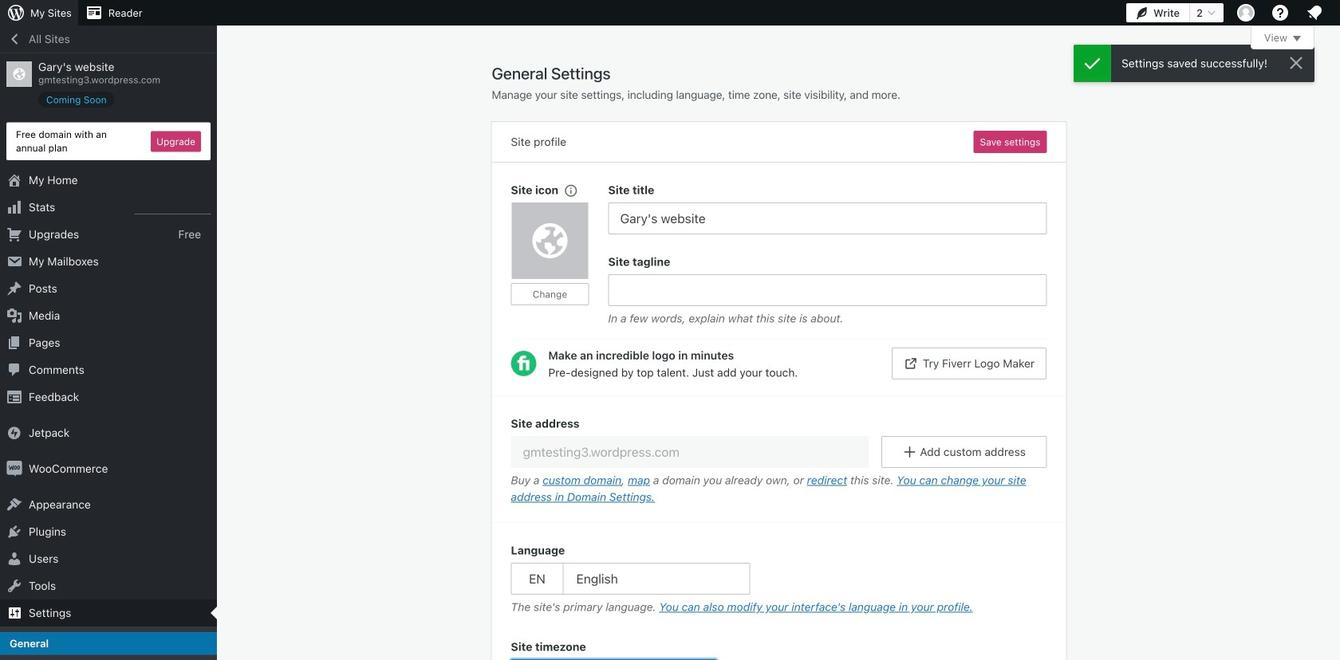 Task type: locate. For each thing, give the bounding box(es) containing it.
group
[[511, 182, 609, 331], [609, 182, 1048, 235], [609, 254, 1048, 331], [492, 396, 1067, 524], [511, 543, 1048, 620], [511, 639, 1048, 661]]

None text field
[[609, 203, 1048, 235], [511, 437, 869, 469], [609, 203, 1048, 235], [511, 437, 869, 469]]

1 img image from the top
[[6, 425, 22, 441]]

None text field
[[609, 275, 1048, 306]]

main content
[[492, 26, 1315, 661]]

my profile image
[[1238, 4, 1255, 22]]

help image
[[1271, 3, 1291, 22]]

1 vertical spatial img image
[[6, 461, 22, 477]]

more information image
[[564, 183, 578, 198]]

0 vertical spatial img image
[[6, 425, 22, 441]]

img image
[[6, 425, 22, 441], [6, 461, 22, 477]]



Task type: describe. For each thing, give the bounding box(es) containing it.
2 img image from the top
[[6, 461, 22, 477]]

highest hourly views 0 image
[[135, 204, 211, 215]]

manage your notifications image
[[1306, 3, 1325, 22]]

closed image
[[1294, 36, 1302, 42]]

fiverr small logo image
[[511, 351, 537, 377]]



Task type: vqa. For each thing, say whether or not it's contained in the screenshot.
More information image
yes



